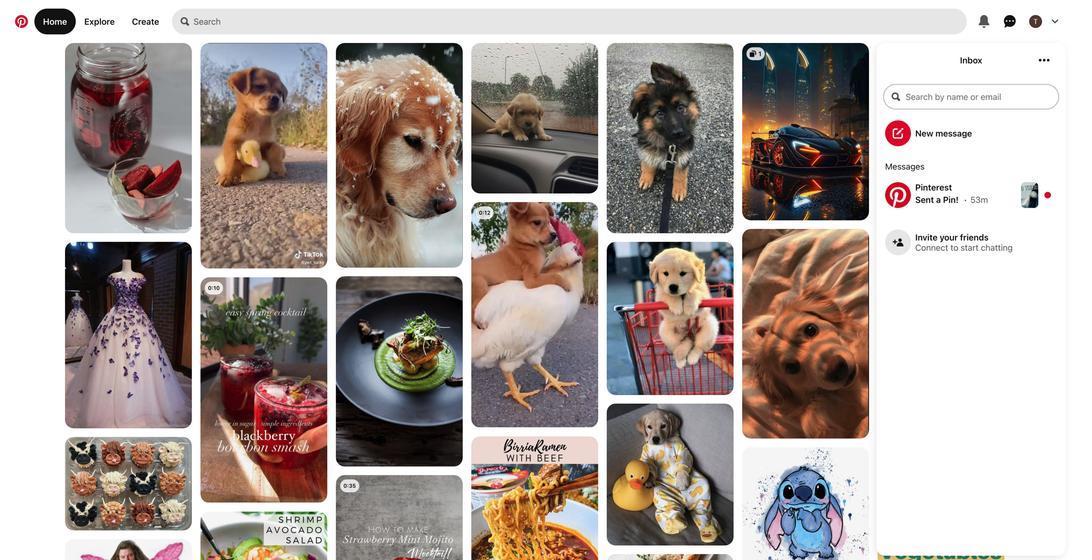 Task type: describe. For each thing, give the bounding box(es) containing it.
pin!
[[943, 195, 959, 205]]

this may contain: a man with long hair and beard wearing a pink fairy costume, standing in front of a white background image
[[65, 539, 192, 560]]

home link
[[34, 9, 76, 34]]

∙
[[963, 195, 968, 205]]

this may contain: a hand holding a glass filled with strawberry mint mojito next to a marble counter top image
[[336, 475, 463, 560]]

this contains an image of: green marble nails | almond shape nail ideas | summer nails | short acrylic nails | light green | image
[[878, 43, 1005, 268]]

this may contain: a puppy is sitting on the ground and looking at the camera while wearing a leash image
[[607, 43, 734, 233]]

this may contain: an orange and black sports car parked in front of some tall skyscrapers at night image
[[742, 43, 869, 220]]

connect
[[915, 242, 948, 253]]

this may contain: a golden retriever in the snow with its eyes closed image
[[336, 43, 463, 268]]

pinterest image
[[885, 182, 911, 208]]

sent
[[915, 195, 934, 205]]

invite
[[915, 232, 938, 242]]

this may contain: a puppy is sitting on the dashboard of a car in front of raindrops image
[[471, 43, 598, 194]]

new
[[915, 128, 934, 138]]

new message button
[[877, 116, 1066, 151]]

this may contain: twelve cupcakes decorated to look like cows in the shape of heads with horns image
[[65, 437, 192, 531]]

this may contain: a drawing of a cartoon character with blue and pink paint splattered on it's face image
[[742, 447, 869, 560]]

invite your friends connect to start chatting
[[915, 232, 1013, 253]]

messages
[[885, 161, 925, 171]]

pinterest
[[915, 182, 952, 192]]

message
[[936, 128, 972, 138]]

this may contain: a bowl of beef ramen with beef and noodles is being held up by chopsticks image
[[471, 436, 598, 560]]

to
[[951, 242, 959, 253]]

chatting
[[981, 242, 1013, 253]]

friends
[[960, 232, 989, 242]]

this may contain: a dog laying on top of a bed covered in white sheets with his eyes wide open image
[[742, 229, 869, 439]]

pinterest sent a pin! ∙ 53m
[[915, 182, 988, 205]]

this may contain: pickled strawberries in a glass bowl next to a jar image
[[65, 43, 192, 233]]

compose new message image
[[893, 128, 904, 139]]

this may contain: a puppy sitting on top of a shopping cart image
[[607, 242, 734, 395]]

this may contain: two glasses filled with drinks sitting on top of a wooden table image
[[201, 277, 327, 503]]

this may contain: a dog is holding a chicken on its back image
[[471, 202, 598, 427]]

explore
[[84, 16, 115, 27]]

terry turtle image
[[1029, 15, 1042, 28]]

create link
[[123, 9, 168, 34]]



Task type: vqa. For each thing, say whether or not it's contained in the screenshot.
Invite your friends Connect to start chatting
yes



Task type: locate. For each thing, give the bounding box(es) containing it.
this may contain: a black plate topped with food on top of a wooden table image
[[336, 276, 463, 467]]

explore link
[[76, 9, 123, 34]]

this contains an image of: purple butterfly appliques ball quinceanera dress image
[[65, 242, 192, 428]]

main content containing inbox
[[0, 0, 1070, 560]]

this may contain: a glass bowl filled with shrimp, cucumber and tomato salad next to an orange slice image
[[201, 512, 327, 560]]

start
[[961, 242, 979, 253]]

invite your friends image
[[893, 237, 904, 248]]

main content
[[0, 0, 1070, 560]]

53m
[[971, 195, 988, 205]]

list
[[0, 43, 1070, 560]]

this may contain: a white bowl filled with tomatoes and bread on top of a table next to a fork image
[[607, 554, 734, 560]]

this may contain: vegetables in baskets with the title 10 easyest vegetables to grow for beginners image
[[878, 452, 1005, 560]]

Contacts Search Field search field
[[883, 84, 1060, 110]]

new message
[[915, 128, 972, 138]]

this may contain: a dog sitting on a couch next to a rubber duck image
[[607, 404, 734, 546]]

a
[[936, 195, 941, 205]]

search icon image
[[181, 17, 189, 26]]

create
[[132, 16, 159, 27]]

Search text field
[[194, 9, 967, 34]]

home
[[43, 16, 67, 27]]

your
[[940, 232, 958, 242]]

inbox
[[960, 55, 983, 65]]



